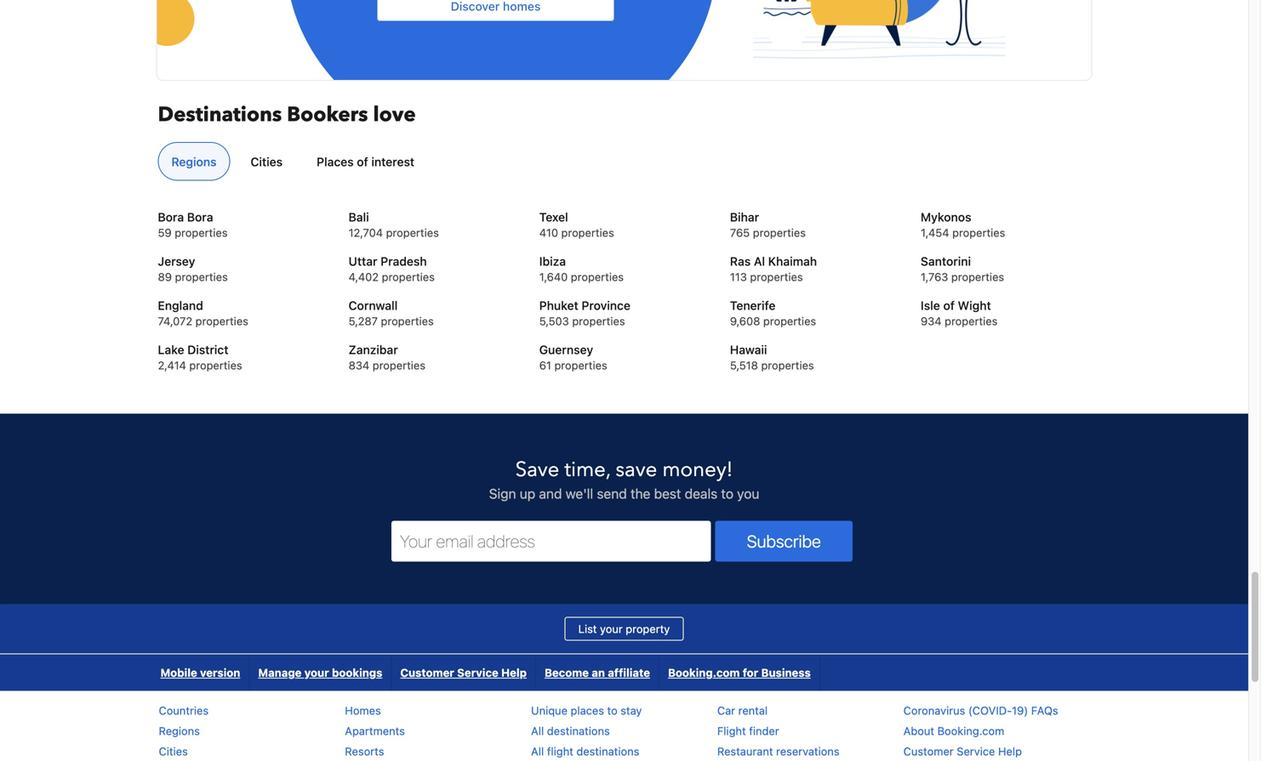 Task type: vqa. For each thing, say whether or not it's contained in the screenshot.


Task type: describe. For each thing, give the bounding box(es) containing it.
bora bora link
[[158, 209, 328, 226]]

service inside 'navigation'
[[457, 667, 498, 679]]

properties inside uttar pradesh 4,402 properties
[[382, 271, 435, 283]]

113
[[730, 271, 747, 283]]

0 vertical spatial destinations
[[547, 725, 610, 738]]

12,704
[[349, 226, 383, 239]]

uttar
[[349, 254, 377, 268]]

2 bora from the left
[[187, 210, 213, 224]]

santorini
[[921, 254, 971, 268]]

finder
[[749, 725, 779, 738]]

countries link
[[159, 704, 209, 717]]

isle
[[921, 299, 940, 313]]

uttar pradesh link
[[349, 253, 518, 270]]

lake
[[158, 343, 184, 357]]

places
[[571, 704, 604, 717]]

booking.com inside 'navigation'
[[668, 667, 740, 679]]

zanzibar
[[349, 343, 398, 357]]

district
[[187, 343, 228, 357]]

properties inside phuket province 5,503 properties
[[572, 315, 625, 328]]

your for manage
[[304, 667, 329, 679]]

regions inside button
[[171, 155, 217, 169]]

74,072
[[158, 315, 192, 328]]

5,287
[[349, 315, 378, 328]]

ibiza link
[[539, 253, 709, 270]]

phuket province 5,503 properties
[[539, 299, 630, 328]]

2 all from the top
[[531, 745, 544, 758]]

bora bora 59 properties
[[158, 210, 228, 239]]

guernsey
[[539, 343, 593, 357]]

customer service help link for about booking.com
[[903, 745, 1022, 758]]

texel
[[539, 210, 568, 224]]

properties inside 'hawaii 5,518 properties'
[[761, 359, 814, 372]]

property
[[626, 623, 670, 636]]

isle of wight 934 properties
[[921, 299, 998, 328]]

unique places to stay link
[[531, 704, 642, 717]]

cornwall link
[[349, 297, 518, 314]]

service inside coronavirus (covid-19) faqs about booking.com customer service help
[[957, 745, 995, 758]]

apartments link
[[345, 725, 405, 738]]

9,608
[[730, 315, 760, 328]]

zanzibar 834 properties
[[349, 343, 425, 372]]

properties inside the bihar 765 properties
[[753, 226, 806, 239]]

your for list
[[600, 623, 623, 636]]

Your email address email field
[[391, 521, 711, 562]]

stay
[[621, 704, 642, 717]]

properties inside texel 410 properties
[[561, 226, 614, 239]]

flight finder link
[[717, 725, 779, 738]]

rental
[[738, 704, 768, 717]]

places
[[317, 155, 354, 169]]

apartments
[[345, 725, 405, 738]]

properties inside zanzibar 834 properties
[[373, 359, 425, 372]]

resorts link
[[345, 745, 384, 758]]

become an affiliate link
[[536, 655, 659, 691]]

cities button
[[237, 142, 296, 181]]

all flight destinations link
[[531, 745, 639, 758]]

properties inside "santorini 1,763 properties"
[[951, 271, 1004, 283]]

time,
[[564, 456, 610, 484]]

834
[[349, 359, 369, 372]]

isle of wight link
[[921, 297, 1090, 314]]

save
[[616, 456, 657, 484]]

mykonos
[[921, 210, 971, 224]]

1 all from the top
[[531, 725, 544, 738]]

khaimah
[[768, 254, 817, 268]]

customer service help
[[400, 667, 527, 679]]

deals
[[685, 486, 718, 502]]

lake district 2,414 properties
[[158, 343, 242, 372]]

faqs
[[1031, 704, 1058, 717]]

mobile version link
[[152, 655, 249, 691]]

up
[[520, 486, 535, 502]]

bihar
[[730, 210, 759, 224]]

booking.com for business link
[[659, 655, 819, 691]]

help inside coronavirus (covid-19) faqs about booking.com customer service help
[[998, 745, 1022, 758]]

0 horizontal spatial customer
[[400, 667, 454, 679]]

properties inside bora bora 59 properties
[[175, 226, 228, 239]]

cities inside button
[[251, 155, 283, 169]]

mykonos link
[[921, 209, 1090, 226]]

zanzibar link
[[349, 342, 518, 359]]

england 74,072 properties
[[158, 299, 248, 328]]

we'll
[[566, 486, 593, 502]]

cities link
[[159, 745, 188, 758]]

list your property
[[578, 623, 670, 636]]

car rental flight finder restaurant reservations
[[717, 704, 839, 758]]

1 bora from the left
[[158, 210, 184, 224]]

homes link
[[345, 704, 381, 717]]

regions link
[[159, 725, 200, 738]]

hawaii 5,518 properties
[[730, 343, 814, 372]]

the
[[630, 486, 650, 502]]

ras al khaimah 113 properties
[[730, 254, 817, 283]]

to inside save time, save money! sign up and we'll send the best deals to you
[[721, 486, 733, 502]]

santorini link
[[921, 253, 1090, 270]]

bali
[[349, 210, 369, 224]]

affiliate
[[608, 667, 650, 679]]

bihar link
[[730, 209, 900, 226]]

of for interest
[[357, 155, 368, 169]]

save time, save money! sign up and we'll send the best deals to you
[[489, 456, 759, 502]]

ras
[[730, 254, 751, 268]]

to inside unique places to stay all destinations all flight destinations
[[607, 704, 618, 717]]

unique
[[531, 704, 568, 717]]

ras al khaimah link
[[730, 253, 900, 270]]

properties inside cornwall 5,287 properties
[[381, 315, 434, 328]]

manage your bookings
[[258, 667, 382, 679]]

money!
[[662, 456, 733, 484]]

homes
[[345, 704, 381, 717]]



Task type: locate. For each thing, give the bounding box(es) containing it.
1 vertical spatial of
[[943, 299, 955, 313]]

bihar 765 properties
[[730, 210, 806, 239]]

help left become
[[501, 667, 527, 679]]

properties down hawaii link
[[761, 359, 814, 372]]

phuket
[[539, 299, 578, 313]]

properties down 'province'
[[572, 315, 625, 328]]

1 horizontal spatial to
[[721, 486, 733, 502]]

of inside isle of wight 934 properties
[[943, 299, 955, 313]]

destinations down all destinations link
[[576, 745, 639, 758]]

1 horizontal spatial customer service help link
[[903, 745, 1022, 758]]

reservations
[[776, 745, 839, 758]]

1 vertical spatial your
[[304, 667, 329, 679]]

1 horizontal spatial customer
[[903, 745, 954, 758]]

0 horizontal spatial service
[[457, 667, 498, 679]]

for
[[743, 667, 758, 679]]

0 vertical spatial cities
[[251, 155, 283, 169]]

best
[[654, 486, 681, 502]]

410
[[539, 226, 558, 239]]

restaurant reservations link
[[717, 745, 839, 758]]

bali 12,704 properties
[[349, 210, 439, 239]]

england link
[[158, 297, 328, 314]]

business
[[761, 667, 811, 679]]

all left flight
[[531, 745, 544, 758]]

cities down regions link
[[159, 745, 188, 758]]

1 vertical spatial all
[[531, 745, 544, 758]]

your right manage
[[304, 667, 329, 679]]

properties inside england 74,072 properties
[[195, 315, 248, 328]]

jersey
[[158, 254, 195, 268]]

navigation containing mobile version
[[152, 655, 820, 691]]

properties down england link
[[195, 315, 248, 328]]

countries
[[159, 704, 209, 717]]

ibiza
[[539, 254, 566, 268]]

all destinations link
[[531, 725, 610, 738]]

1 vertical spatial service
[[957, 745, 995, 758]]

regions down countries
[[159, 725, 200, 738]]

5,503
[[539, 315, 569, 328]]

texel 410 properties
[[539, 210, 614, 239]]

wight
[[958, 299, 991, 313]]

regions inside "countries regions cities"
[[159, 725, 200, 738]]

to left stay at bottom
[[607, 704, 618, 717]]

1 vertical spatial booking.com
[[937, 725, 1004, 738]]

bora up jersey
[[187, 210, 213, 224]]

mobile
[[160, 667, 197, 679]]

of right isle
[[943, 299, 955, 313]]

1 horizontal spatial service
[[957, 745, 995, 758]]

cornwall
[[349, 299, 398, 313]]

cities inside "countries regions cities"
[[159, 745, 188, 758]]

an
[[592, 667, 605, 679]]

0 vertical spatial regions
[[171, 155, 217, 169]]

1 vertical spatial destinations
[[576, 745, 639, 758]]

properties down district
[[189, 359, 242, 372]]

of for wight
[[943, 299, 955, 313]]

properties up khaimah at the top right of the page
[[753, 226, 806, 239]]

about
[[903, 725, 934, 738]]

1 vertical spatial to
[[607, 704, 618, 717]]

0 horizontal spatial bora
[[158, 210, 184, 224]]

properties down mykonos link
[[952, 226, 1005, 239]]

properties up 'province'
[[571, 271, 624, 283]]

all down unique
[[531, 725, 544, 738]]

0 vertical spatial all
[[531, 725, 544, 738]]

unique places to stay all destinations all flight destinations
[[531, 704, 642, 758]]

tenerife link
[[730, 297, 900, 314]]

uttar pradesh 4,402 properties
[[349, 254, 435, 283]]

save time, save money! footer
[[0, 413, 1248, 762]]

2,414
[[158, 359, 186, 372]]

customer down about
[[903, 745, 954, 758]]

properties down tenerife link
[[763, 315, 816, 328]]

0 horizontal spatial of
[[357, 155, 368, 169]]

properties inside the ras al khaimah 113 properties
[[750, 271, 803, 283]]

of right places
[[357, 155, 368, 169]]

1,763
[[921, 271, 948, 283]]

texel link
[[539, 209, 709, 226]]

properties inside 'lake district 2,414 properties'
[[189, 359, 242, 372]]

regions button
[[158, 142, 230, 181]]

properties right 59
[[175, 226, 228, 239]]

0 vertical spatial help
[[501, 667, 527, 679]]

destinations up all flight destinations link
[[547, 725, 610, 738]]

homes apartments resorts
[[345, 704, 405, 758]]

regions
[[171, 155, 217, 169], [159, 725, 200, 738]]

properties
[[175, 226, 228, 239], [386, 226, 439, 239], [561, 226, 614, 239], [753, 226, 806, 239], [952, 226, 1005, 239], [175, 271, 228, 283], [382, 271, 435, 283], [571, 271, 624, 283], [750, 271, 803, 283], [951, 271, 1004, 283], [195, 315, 248, 328], [381, 315, 434, 328], [572, 315, 625, 328], [763, 315, 816, 328], [945, 315, 998, 328], [189, 359, 242, 372], [373, 359, 425, 372], [554, 359, 607, 372], [761, 359, 814, 372]]

0 horizontal spatial your
[[304, 667, 329, 679]]

0 vertical spatial service
[[457, 667, 498, 679]]

tab list containing regions
[[151, 142, 1090, 182]]

all
[[531, 725, 544, 738], [531, 745, 544, 758]]

1 horizontal spatial cities
[[251, 155, 283, 169]]

coronavirus (covid-19) faqs link
[[903, 704, 1058, 717]]

1 vertical spatial regions
[[159, 725, 200, 738]]

save
[[515, 456, 559, 484]]

1 vertical spatial customer
[[903, 745, 954, 758]]

customer inside coronavirus (covid-19) faqs about booking.com customer service help
[[903, 745, 954, 758]]

to left you on the bottom
[[721, 486, 733, 502]]

5,518
[[730, 359, 758, 372]]

customer service help link for manage your bookings
[[392, 655, 535, 691]]

0 vertical spatial to
[[721, 486, 733, 502]]

booking.com down coronavirus (covid-19) faqs link
[[937, 725, 1004, 738]]

jersey 89 properties
[[158, 254, 228, 283]]

of inside places of interest button
[[357, 155, 368, 169]]

help
[[501, 667, 527, 679], [998, 745, 1022, 758]]

tab list
[[151, 142, 1090, 182]]

manage
[[258, 667, 302, 679]]

properties down jersey
[[175, 271, 228, 283]]

cornwall 5,287 properties
[[349, 299, 434, 328]]

your inside 'link'
[[304, 667, 329, 679]]

0 horizontal spatial to
[[607, 704, 618, 717]]

restaurant
[[717, 745, 773, 758]]

send
[[597, 486, 627, 502]]

flight
[[717, 725, 746, 738]]

properties down guernsey
[[554, 359, 607, 372]]

1,640
[[539, 271, 568, 283]]

love
[[373, 101, 416, 129]]

booking.com up 'car'
[[668, 667, 740, 679]]

destinations bookers love
[[158, 101, 416, 129]]

1,454
[[921, 226, 949, 239]]

properties up ibiza 1,640 properties
[[561, 226, 614, 239]]

list
[[578, 623, 597, 636]]

cities down destinations bookers love
[[251, 155, 283, 169]]

coronavirus
[[903, 704, 965, 717]]

province
[[582, 299, 630, 313]]

properties down wight
[[945, 315, 998, 328]]

destinations
[[158, 101, 282, 129]]

0 vertical spatial your
[[600, 623, 623, 636]]

1 horizontal spatial bora
[[187, 210, 213, 224]]

1 vertical spatial customer service help link
[[903, 745, 1022, 758]]

properties inside ibiza 1,640 properties
[[571, 271, 624, 283]]

hawaii link
[[730, 342, 900, 359]]

bora up 59
[[158, 210, 184, 224]]

1 horizontal spatial booking.com
[[937, 725, 1004, 738]]

booking.com inside coronavirus (covid-19) faqs about booking.com customer service help
[[937, 725, 1004, 738]]

properties inside mykonos 1,454 properties
[[952, 226, 1005, 239]]

phuket province link
[[539, 297, 709, 314]]

properties down zanzibar
[[373, 359, 425, 372]]

resorts
[[345, 745, 384, 758]]

customer service help link
[[392, 655, 535, 691], [903, 745, 1022, 758]]

0 horizontal spatial customer service help link
[[392, 655, 535, 691]]

help down 19)
[[998, 745, 1022, 758]]

places of interest
[[317, 155, 414, 169]]

bora
[[158, 210, 184, 224], [187, 210, 213, 224]]

properties up wight
[[951, 271, 1004, 283]]

car
[[717, 704, 735, 717]]

(covid-
[[968, 704, 1012, 717]]

0 horizontal spatial help
[[501, 667, 527, 679]]

your right list
[[600, 623, 623, 636]]

regions down "destinations"
[[171, 155, 217, 169]]

1 vertical spatial help
[[998, 745, 1022, 758]]

properties inside 'guernsey 61 properties'
[[554, 359, 607, 372]]

0 vertical spatial customer service help link
[[392, 655, 535, 691]]

manage your bookings link
[[250, 655, 391, 691]]

ibiza 1,640 properties
[[539, 254, 624, 283]]

navigation
[[152, 655, 820, 691]]

properties down pradesh
[[382, 271, 435, 283]]

0 horizontal spatial booking.com
[[668, 667, 740, 679]]

subscribe button
[[715, 521, 853, 562]]

properties down khaimah at the top right of the page
[[750, 271, 803, 283]]

subscribe
[[747, 531, 821, 551]]

properties inside bali 12,704 properties
[[386, 226, 439, 239]]

1 horizontal spatial of
[[943, 299, 955, 313]]

properties inside the tenerife 9,608 properties
[[763, 315, 816, 328]]

0 horizontal spatial cities
[[159, 745, 188, 758]]

1 vertical spatial cities
[[159, 745, 188, 758]]

navigation inside 'save time, save money!' footer
[[152, 655, 820, 691]]

properties inside jersey 89 properties
[[175, 271, 228, 283]]

properties down cornwall link
[[381, 315, 434, 328]]

0 vertical spatial customer
[[400, 667, 454, 679]]

guernsey 61 properties
[[539, 343, 607, 372]]

765
[[730, 226, 750, 239]]

destinations
[[547, 725, 610, 738], [576, 745, 639, 758]]

countries regions cities
[[159, 704, 209, 758]]

customer right bookings
[[400, 667, 454, 679]]

tenerife 9,608 properties
[[730, 299, 816, 328]]

properties inside isle of wight 934 properties
[[945, 315, 998, 328]]

1 horizontal spatial help
[[998, 745, 1022, 758]]

booking.com for business
[[668, 667, 811, 679]]

properties down the bali link in the left of the page
[[386, 226, 439, 239]]

you
[[737, 486, 759, 502]]

tenerife
[[730, 299, 776, 313]]

1 horizontal spatial your
[[600, 623, 623, 636]]

0 vertical spatial of
[[357, 155, 368, 169]]

0 vertical spatial booking.com
[[668, 667, 740, 679]]



